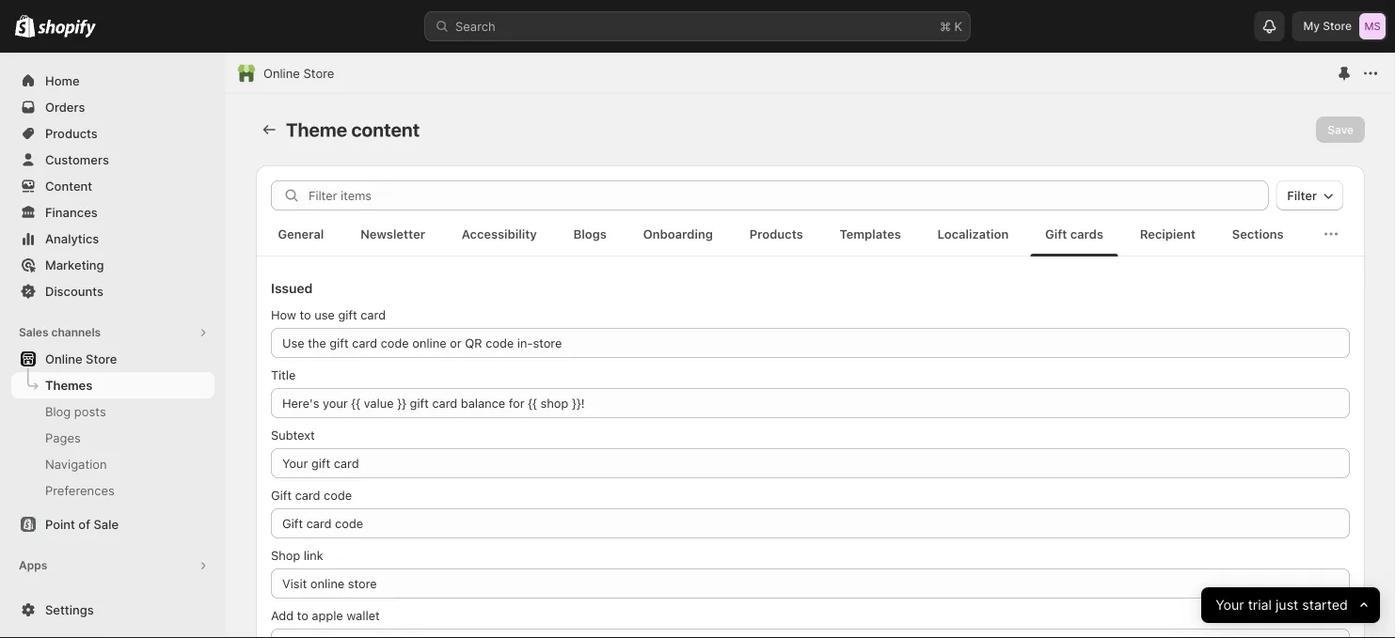 Task type: vqa. For each thing, say whether or not it's contained in the screenshot.
grid
no



Task type: describe. For each thing, give the bounding box(es) containing it.
sales
[[19, 326, 48, 340]]

content
[[45, 179, 92, 193]]

home
[[45, 73, 80, 88]]

preferences link
[[11, 478, 214, 504]]

apps
[[19, 559, 47, 573]]

trial
[[1248, 598, 1272, 614]]

analytics link
[[11, 226, 214, 252]]

customers link
[[11, 147, 214, 173]]

1 horizontal spatial store
[[303, 66, 334, 80]]

finances
[[45, 205, 98, 220]]

apps button
[[11, 553, 214, 579]]

point of sale button
[[0, 512, 226, 538]]

pages link
[[11, 425, 214, 452]]

⌘ k
[[940, 19, 962, 33]]

0 horizontal spatial shopify image
[[15, 15, 35, 37]]

⌘
[[940, 19, 951, 33]]

discounts
[[45, 284, 103, 299]]

1 horizontal spatial online store
[[263, 66, 334, 80]]

point
[[45, 517, 75, 532]]

0 horizontal spatial online
[[45, 352, 82, 366]]

analytics
[[45, 231, 99, 246]]

your
[[1215, 598, 1244, 614]]

marketing
[[45, 258, 104, 272]]

of
[[78, 517, 90, 532]]

sales channels
[[19, 326, 101, 340]]

0 horizontal spatial store
[[86, 352, 117, 366]]

sales channels button
[[11, 320, 214, 346]]

discounts link
[[11, 278, 214, 305]]

navigation link
[[11, 452, 214, 478]]

blog posts
[[45, 404, 106, 419]]

preferences
[[45, 484, 115, 498]]

customers
[[45, 152, 109, 167]]

home link
[[11, 68, 214, 94]]

started
[[1302, 598, 1348, 614]]

your trial just started
[[1215, 598, 1348, 614]]

products link
[[11, 120, 214, 147]]

online store image
[[237, 64, 256, 83]]

products
[[45, 126, 98, 141]]

themes
[[45, 378, 92, 393]]

channels
[[51, 326, 101, 340]]



Task type: locate. For each thing, give the bounding box(es) containing it.
online store link down channels
[[11, 346, 214, 373]]

online store down channels
[[45, 352, 117, 366]]

sale
[[93, 517, 119, 532]]

0 horizontal spatial online store link
[[11, 346, 214, 373]]

online down sales channels
[[45, 352, 82, 366]]

navigation
[[45, 457, 107, 472]]

1 vertical spatial store
[[303, 66, 334, 80]]

content link
[[11, 173, 214, 199]]

orders link
[[11, 94, 214, 120]]

finances link
[[11, 199, 214, 226]]

0 vertical spatial online
[[263, 66, 300, 80]]

online store link right online store image
[[263, 64, 334, 83]]

just
[[1275, 598, 1298, 614]]

online store link
[[263, 64, 334, 83], [11, 346, 214, 373]]

blog posts link
[[11, 399, 214, 425]]

1 horizontal spatial shopify image
[[38, 19, 96, 38]]

point of sale link
[[11, 512, 214, 538]]

1 horizontal spatial online store link
[[263, 64, 334, 83]]

themes link
[[11, 373, 214, 399]]

online right online store image
[[263, 66, 300, 80]]

blog
[[45, 404, 71, 419]]

posts
[[74, 404, 106, 419]]

your trial just started button
[[1201, 588, 1380, 624]]

0 vertical spatial online store
[[263, 66, 334, 80]]

1 vertical spatial online
[[45, 352, 82, 366]]

0 horizontal spatial online store
[[45, 352, 117, 366]]

2 horizontal spatial store
[[1323, 19, 1352, 33]]

online
[[263, 66, 300, 80], [45, 352, 82, 366]]

k
[[954, 19, 962, 33]]

online store inside online store link
[[45, 352, 117, 366]]

shopify image
[[15, 15, 35, 37], [38, 19, 96, 38]]

0 vertical spatial online store link
[[263, 64, 334, 83]]

marketing link
[[11, 252, 214, 278]]

0 vertical spatial store
[[1323, 19, 1352, 33]]

online store
[[263, 66, 334, 80], [45, 352, 117, 366]]

settings
[[45, 603, 94, 618]]

store right my on the top of page
[[1323, 19, 1352, 33]]

2 vertical spatial store
[[86, 352, 117, 366]]

search
[[455, 19, 495, 33]]

1 horizontal spatial online
[[263, 66, 300, 80]]

pages
[[45, 431, 81, 445]]

point of sale
[[45, 517, 119, 532]]

orders
[[45, 100, 85, 114]]

my store
[[1303, 19, 1352, 33]]

store down sales channels button on the left bottom
[[86, 352, 117, 366]]

online store right online store image
[[263, 66, 334, 80]]

my
[[1303, 19, 1320, 33]]

my store image
[[1359, 13, 1386, 40]]

1 vertical spatial online store link
[[11, 346, 214, 373]]

store right online store image
[[303, 66, 334, 80]]

settings link
[[11, 597, 214, 624]]

1 vertical spatial online store
[[45, 352, 117, 366]]

store
[[1323, 19, 1352, 33], [303, 66, 334, 80], [86, 352, 117, 366]]



